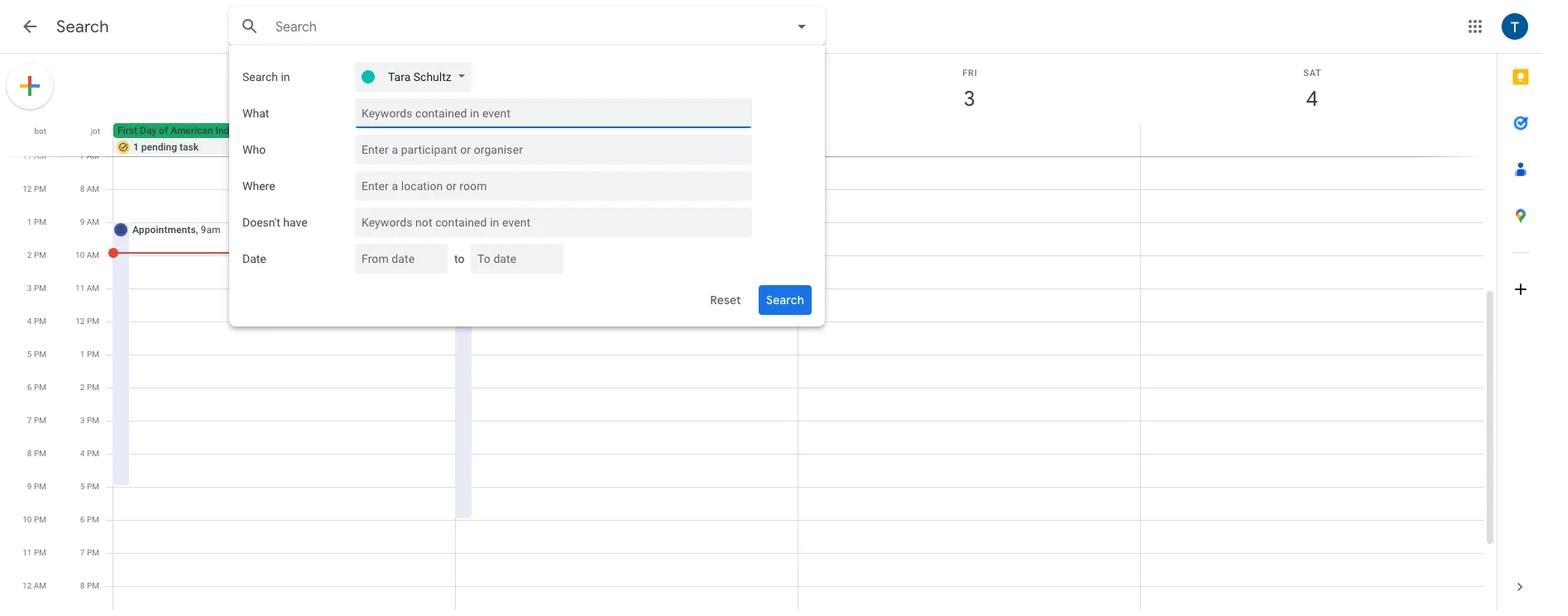 Task type: vqa. For each thing, say whether or not it's contained in the screenshot.
9
yes



Task type: describe. For each thing, give the bounding box(es) containing it.
1 vertical spatial 6
[[80, 516, 85, 525]]

go back image
[[20, 17, 40, 36]]

am down 11 pm
[[34, 582, 46, 591]]

10 for 10 pm
[[23, 516, 32, 525]]

1 pending task button
[[113, 140, 446, 155]]

10 pm
[[23, 516, 46, 525]]

3 link
[[951, 80, 989, 118]]

pending
[[141, 142, 177, 153]]

jot
[[91, 127, 100, 136]]

schultz
[[414, 70, 452, 84]]

doesn't
[[242, 216, 280, 229]]

in
[[281, 70, 290, 84]]

0 vertical spatial 6
[[27, 383, 32, 392]]

4 inside sat 4
[[1306, 85, 1317, 113]]

1 appointments , 9am from the left
[[132, 224, 221, 236]]

2 cell from the left
[[456, 123, 798, 156]]

0 horizontal spatial 2
[[27, 251, 32, 260]]

2 9am from the left
[[543, 224, 563, 236]]

0 horizontal spatial 4 pm
[[27, 317, 46, 326]]

first day of american indian heritage month
[[118, 125, 315, 137]]

0 horizontal spatial 8 pm
[[27, 449, 46, 458]]

am down jot
[[87, 151, 99, 161]]

1 vertical spatial 11
[[75, 284, 85, 293]]

1 vertical spatial 6 pm
[[80, 516, 99, 525]]

0 horizontal spatial 1
[[27, 218, 32, 227]]

doesn't have
[[242, 216, 308, 229]]

am down 7 am
[[87, 185, 99, 194]]

2 vertical spatial 3
[[80, 416, 85, 425]]

heritage
[[245, 125, 283, 137]]

1 vertical spatial 7
[[27, 416, 32, 425]]

10 am
[[75, 251, 99, 260]]

first day of american indian heritage month button
[[113, 123, 446, 138]]

0 vertical spatial 7
[[80, 151, 85, 161]]

1 horizontal spatial 12 pm
[[76, 317, 99, 326]]

am down 8 am
[[87, 218, 99, 227]]

9 pm
[[27, 482, 46, 492]]

9 for 9 am
[[80, 218, 85, 227]]

1 horizontal spatial 3 pm
[[80, 416, 99, 425]]

3 cell from the left
[[798, 123, 1141, 156]]

bot
[[34, 127, 46, 136]]

Search text field
[[276, 19, 746, 36]]

row containing first day of american indian heritage month
[[106, 123, 1497, 156]]

3 inside fri 3
[[963, 85, 975, 113]]

2 vertical spatial 8
[[80, 582, 85, 591]]

1 horizontal spatial 11 am
[[75, 284, 99, 293]]

search heading
[[56, 17, 109, 37]]

am down 9 am
[[87, 251, 99, 260]]

1 vertical spatial 12
[[76, 317, 85, 326]]

11 pm
[[23, 549, 46, 558]]

1 vertical spatial 8 pm
[[80, 582, 99, 591]]

Keywords not contained in event text field
[[362, 208, 739, 238]]

indian
[[216, 125, 243, 137]]

0 vertical spatial 7 pm
[[27, 416, 46, 425]]

0 vertical spatial 12
[[23, 185, 32, 194]]

2 vertical spatial 4
[[80, 449, 85, 458]]

0 vertical spatial 5 pm
[[27, 350, 46, 359]]

1 appointments from the left
[[132, 224, 196, 236]]

sat
[[1304, 68, 1322, 79]]

1 inside '1 pending task' button
[[133, 142, 139, 153]]

day
[[140, 125, 157, 137]]

search in
[[242, 70, 290, 84]]

1 vertical spatial 5
[[80, 482, 85, 492]]

1 vertical spatial 4
[[27, 317, 32, 326]]

0 vertical spatial 11
[[22, 151, 32, 161]]

search for search in
[[242, 70, 278, 84]]

date
[[242, 252, 266, 266]]

tara
[[388, 70, 411, 84]]

8 am
[[80, 185, 99, 194]]

1 vertical spatial 5 pm
[[80, 482, 99, 492]]

12 am
[[22, 582, 46, 591]]



Task type: locate. For each thing, give the bounding box(es) containing it.
5
[[27, 350, 32, 359], [80, 482, 85, 492]]

1 horizontal spatial 6
[[80, 516, 85, 525]]

1 vertical spatial 7 pm
[[80, 549, 99, 558]]

search options image
[[785, 10, 818, 43]]

am down 10 am
[[87, 284, 99, 293]]

2 horizontal spatial 4
[[1306, 85, 1317, 113]]

0 vertical spatial 10
[[75, 251, 85, 260]]

0 vertical spatial 2 pm
[[27, 251, 46, 260]]

1 vertical spatial 3
[[27, 284, 32, 293]]

To date text field
[[478, 244, 551, 274]]

search right the go back icon
[[56, 17, 109, 37]]

1 horizontal spatial search
[[242, 70, 278, 84]]

first
[[118, 125, 137, 137]]

1 horizontal spatial 1 pm
[[80, 350, 99, 359]]

7 pm
[[27, 416, 46, 425], [80, 549, 99, 558]]

0 horizontal spatial 5 pm
[[27, 350, 46, 359]]

8 pm up 9 pm
[[27, 449, 46, 458]]

2 vertical spatial 1
[[80, 350, 85, 359]]

From date text field
[[362, 244, 434, 274]]

7
[[80, 151, 85, 161], [27, 416, 32, 425], [80, 549, 85, 558]]

2 horizontal spatial 1
[[133, 142, 139, 153]]

8
[[80, 185, 85, 194], [27, 449, 32, 458], [80, 582, 85, 591]]

10 for 10 am
[[75, 251, 85, 260]]

2 horizontal spatial 3
[[963, 85, 975, 113]]

1
[[133, 142, 139, 153], [27, 218, 32, 227], [80, 350, 85, 359]]

fri
[[963, 68, 978, 79]]

0 horizontal spatial 6 pm
[[27, 383, 46, 392]]

0 horizontal spatial 2 pm
[[27, 251, 46, 260]]

0 horizontal spatial 11 am
[[22, 151, 46, 161]]

1 pm
[[27, 218, 46, 227], [80, 350, 99, 359]]

12 pm
[[23, 185, 46, 194], [76, 317, 99, 326]]

appointments , 9am
[[132, 224, 221, 236], [475, 224, 563, 236]]

9am down enter a location or room text field
[[543, 224, 563, 236]]

3 pm
[[27, 284, 46, 293], [80, 416, 99, 425]]

0 horizontal spatial 9am
[[201, 224, 221, 236]]

0 horizontal spatial 12 pm
[[23, 185, 46, 194]]

2
[[27, 251, 32, 260], [80, 383, 85, 392]]

7 pm right 11 pm
[[80, 549, 99, 558]]

1 horizontal spatial 3
[[80, 416, 85, 425]]

american
[[171, 125, 213, 137]]

0 horizontal spatial search
[[56, 17, 109, 37]]

search inside search field
[[242, 70, 278, 84]]

0 vertical spatial 4
[[1306, 85, 1317, 113]]

8 up 9 pm
[[27, 449, 32, 458]]

4 link
[[1293, 80, 1332, 118]]

6
[[27, 383, 32, 392], [80, 516, 85, 525]]

1 horizontal spatial 2
[[80, 383, 85, 392]]

12 pm down 10 am
[[76, 317, 99, 326]]

7 up 8 am
[[80, 151, 85, 161]]

6 pm
[[27, 383, 46, 392], [80, 516, 99, 525]]

12 left 8 am
[[23, 185, 32, 194]]

1 9am from the left
[[201, 224, 221, 236]]

0 horizontal spatial 5
[[27, 350, 32, 359]]

1 horizontal spatial 1
[[80, 350, 85, 359]]

1 horizontal spatial 5 pm
[[80, 482, 99, 492]]

1 vertical spatial 2
[[80, 383, 85, 392]]

0 vertical spatial 3
[[963, 85, 975, 113]]

1 vertical spatial 8
[[27, 449, 32, 458]]

0 horizontal spatial 7 pm
[[27, 416, 46, 425]]

0 vertical spatial 4 pm
[[27, 317, 46, 326]]

0 vertical spatial 5
[[27, 350, 32, 359]]

0 horizontal spatial 3 pm
[[27, 284, 46, 293]]

0 horizontal spatial 9
[[27, 482, 32, 492]]

search
[[56, 17, 109, 37], [242, 70, 278, 84]]

cell containing first day of american indian heritage month
[[113, 123, 456, 156]]

1 vertical spatial 4 pm
[[80, 449, 99, 458]]

task
[[180, 142, 199, 153]]

1 vertical spatial 9
[[27, 482, 32, 492]]

who
[[242, 143, 266, 156]]

0 horizontal spatial 6
[[27, 383, 32, 392]]

10 up 11 pm
[[23, 516, 32, 525]]

search for search
[[56, 17, 109, 37]]

7 right 11 pm
[[80, 549, 85, 558]]

0 vertical spatial 8 pm
[[27, 449, 46, 458]]

12 pm left 8 am
[[23, 185, 46, 194]]

11 down 10 am
[[75, 284, 85, 293]]

0 vertical spatial 8
[[80, 185, 85, 194]]

11 left 7 am
[[22, 151, 32, 161]]

2 vertical spatial 11
[[23, 549, 32, 558]]

, left doesn't
[[196, 224, 198, 236]]

wed
[[274, 68, 296, 79]]

appointments
[[132, 224, 196, 236], [475, 224, 539, 236]]

pm
[[34, 185, 46, 194], [34, 218, 46, 227], [34, 251, 46, 260], [34, 284, 46, 293], [34, 317, 46, 326], [87, 317, 99, 326], [34, 350, 46, 359], [87, 350, 99, 359], [34, 383, 46, 392], [87, 383, 99, 392], [34, 416, 46, 425], [87, 416, 99, 425], [34, 449, 46, 458], [87, 449, 99, 458], [34, 482, 46, 492], [87, 482, 99, 492], [34, 516, 46, 525], [87, 516, 99, 525], [34, 549, 46, 558], [87, 549, 99, 558], [87, 582, 99, 591]]

search image
[[233, 10, 266, 43]]

9 am
[[80, 218, 99, 227]]

tara schultz
[[388, 70, 452, 84]]

0 horizontal spatial appointments
[[132, 224, 196, 236]]

4 pm
[[27, 317, 46, 326], [80, 449, 99, 458]]

1 horizontal spatial 6 pm
[[80, 516, 99, 525]]

0 vertical spatial 6 pm
[[27, 383, 46, 392]]

9
[[80, 218, 85, 227], [27, 482, 32, 492]]

1 horizontal spatial 9
[[80, 218, 85, 227]]

0 vertical spatial 1
[[133, 142, 139, 153]]

7 pm up 9 pm
[[27, 416, 46, 425]]

of
[[159, 125, 168, 137]]

2 appointments from the left
[[475, 224, 539, 236]]

11 am down bot
[[22, 151, 46, 161]]

1 horizontal spatial 10
[[75, 251, 85, 260]]

0 horizontal spatial 1 pm
[[27, 218, 46, 227]]

12 down 10 am
[[76, 317, 85, 326]]

1 pending task
[[133, 142, 199, 153]]

0 vertical spatial 1 pm
[[27, 218, 46, 227]]

2 , from the left
[[539, 224, 541, 236]]

row
[[106, 123, 1497, 156]]

9 for 9 pm
[[27, 482, 32, 492]]

1 cell from the left
[[113, 123, 456, 156]]

1 horizontal spatial appointments , 9am
[[475, 224, 563, 236]]

0 vertical spatial 9
[[80, 218, 85, 227]]

1 vertical spatial 11 am
[[75, 284, 99, 293]]

0 horizontal spatial 10
[[23, 516, 32, 525]]

2 vertical spatial 12
[[22, 582, 32, 591]]

1 horizontal spatial 8 pm
[[80, 582, 99, 591]]

1 vertical spatial 2 pm
[[80, 383, 99, 392]]

am down bot
[[34, 151, 46, 161]]

8 pm
[[27, 449, 46, 458], [80, 582, 99, 591]]

9 up 10 pm
[[27, 482, 32, 492]]

0 vertical spatial 11 am
[[22, 151, 46, 161]]

1 vertical spatial 3 pm
[[80, 416, 99, 425]]

8 pm right 12 am
[[80, 582, 99, 591]]

where
[[242, 180, 275, 193]]

0 horizontal spatial appointments , 9am
[[132, 224, 221, 236]]

Keywords contained in event text field
[[362, 98, 739, 128]]

4 cell from the left
[[1141, 123, 1483, 156]]

what
[[242, 107, 269, 120]]

11
[[22, 151, 32, 161], [75, 284, 85, 293], [23, 549, 32, 558]]

1 vertical spatial 12 pm
[[76, 317, 99, 326]]

5 pm
[[27, 350, 46, 359], [80, 482, 99, 492]]

12
[[23, 185, 32, 194], [76, 317, 85, 326], [22, 582, 32, 591]]

appointments up the to date 'text box'
[[475, 224, 539, 236]]

Enter a location or room text field
[[362, 171, 739, 201]]

7 up 9 pm
[[27, 416, 32, 425]]

11 am down 10 am
[[75, 284, 99, 293]]

1 horizontal spatial 2 pm
[[80, 383, 99, 392]]

10 down 9 am
[[75, 251, 85, 260]]

1 horizontal spatial 5
[[80, 482, 85, 492]]

1 horizontal spatial 4 pm
[[80, 449, 99, 458]]

fri 3
[[963, 68, 978, 113]]

have
[[283, 216, 308, 229]]

grid
[[0, 54, 1497, 611]]

0 horizontal spatial 3
[[27, 284, 32, 293]]

search left in
[[242, 70, 278, 84]]

11 up 12 am
[[23, 549, 32, 558]]

0 vertical spatial search
[[56, 17, 109, 37]]

9am
[[201, 224, 221, 236], [543, 224, 563, 236]]

2 appointments , 9am from the left
[[475, 224, 563, 236]]

2 pm
[[27, 251, 46, 260], [80, 383, 99, 392]]

0 horizontal spatial 4
[[27, 317, 32, 326]]

8 right 12 am
[[80, 582, 85, 591]]

11 am
[[22, 151, 46, 161], [75, 284, 99, 293]]

none search field containing search in
[[228, 7, 826, 327]]

1 vertical spatial 1 pm
[[80, 350, 99, 359]]

10
[[75, 251, 85, 260], [23, 516, 32, 525]]

grid containing 3
[[0, 54, 1497, 611]]

0 vertical spatial 3 pm
[[27, 284, 46, 293]]

8 down 7 am
[[80, 185, 85, 194]]

appointments right 9 am
[[132, 224, 196, 236]]

1 vertical spatial search
[[242, 70, 278, 84]]

9am left doesn't
[[201, 224, 221, 236]]

7 am
[[80, 151, 99, 161]]

12 down 11 pm
[[22, 582, 32, 591]]

2 vertical spatial 7
[[80, 549, 85, 558]]

month
[[286, 125, 315, 137]]

0 horizontal spatial ,
[[196, 224, 198, 236]]

1 horizontal spatial 4
[[80, 449, 85, 458]]

cell
[[113, 123, 456, 156], [456, 123, 798, 156], [798, 123, 1141, 156], [1141, 123, 1483, 156]]

1 horizontal spatial 9am
[[543, 224, 563, 236]]

tab list
[[1498, 54, 1543, 564]]

0 vertical spatial 12 pm
[[23, 185, 46, 194]]

, up the to date 'text box'
[[539, 224, 541, 236]]

1 horizontal spatial 7 pm
[[80, 549, 99, 558]]

,
[[196, 224, 198, 236], [539, 224, 541, 236]]

sat 4
[[1304, 68, 1322, 113]]

Enter a participant or organiser text field
[[362, 135, 739, 165]]

3
[[963, 85, 975, 113], [27, 284, 32, 293], [80, 416, 85, 425]]

1 vertical spatial 10
[[23, 516, 32, 525]]

4
[[1306, 85, 1317, 113], [27, 317, 32, 326], [80, 449, 85, 458]]

am
[[34, 151, 46, 161], [87, 151, 99, 161], [87, 185, 99, 194], [87, 218, 99, 227], [87, 251, 99, 260], [87, 284, 99, 293], [34, 582, 46, 591]]

1 , from the left
[[196, 224, 198, 236]]

1 horizontal spatial appointments
[[475, 224, 539, 236]]

1 vertical spatial 1
[[27, 218, 32, 227]]

to
[[454, 252, 465, 266]]

9 up 10 am
[[80, 218, 85, 227]]

None search field
[[228, 7, 826, 327]]

0 vertical spatial 2
[[27, 251, 32, 260]]



